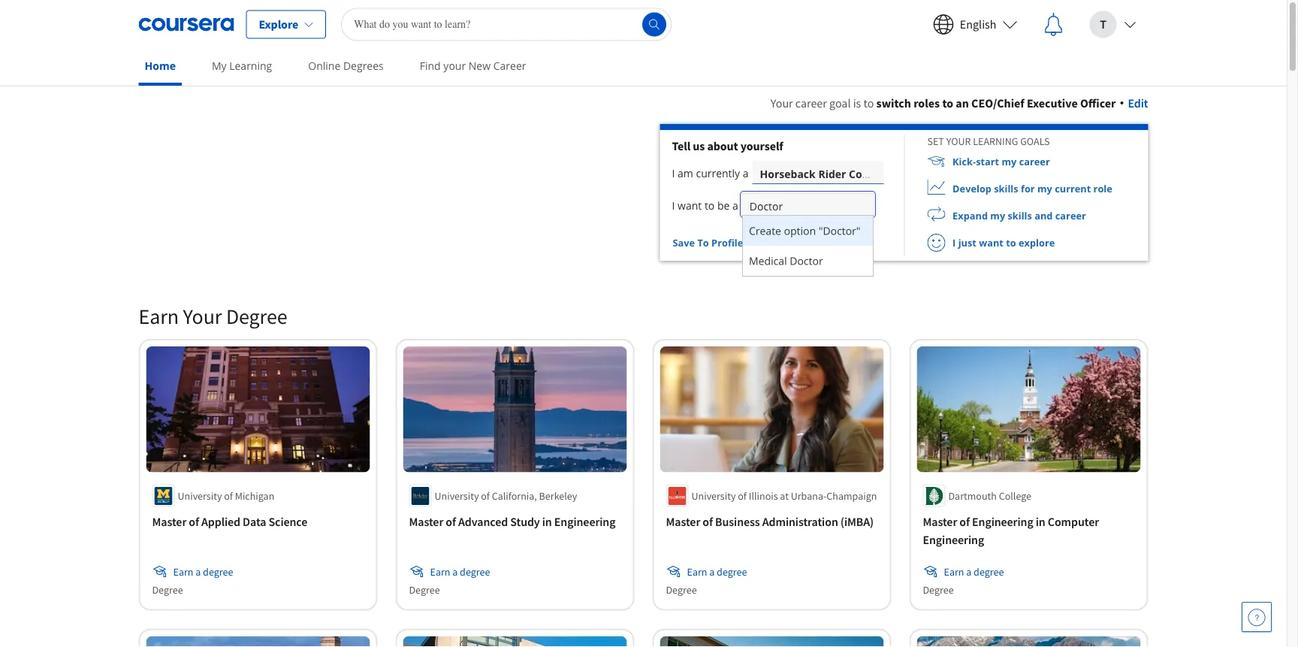 Task type: vqa. For each thing, say whether or not it's contained in the screenshot.
my in the Button
yes



Task type: locate. For each thing, give the bounding box(es) containing it.
degree for applied
[[203, 565, 233, 578]]

1 degree from the left
[[203, 565, 233, 578]]

2 vertical spatial career
[[1056, 209, 1087, 222]]

i left the just
[[953, 236, 956, 249]]

of left advanced
[[446, 515, 456, 530]]

master inside the master of engineering in computer engineering
[[923, 515, 958, 530]]

skills
[[994, 182, 1019, 195], [1008, 209, 1033, 222]]

row group inside earn your degree main content
[[743, 216, 873, 276]]

currently
[[696, 166, 740, 180]]

None text field
[[750, 193, 866, 222]]

Occupation field
[[742, 193, 874, 222]]

earn a degree down the master of engineering in computer engineering
[[944, 565, 1004, 578]]

degree for engineering
[[974, 565, 1004, 578]]

create
[[749, 224, 781, 238]]

None search field
[[341, 8, 672, 41]]

master
[[152, 515, 187, 530], [409, 515, 444, 530], [666, 515, 701, 530], [923, 515, 958, 530]]

home
[[145, 59, 176, 73]]

applied
[[201, 515, 240, 530]]

"doctor"
[[819, 224, 861, 238]]

of inside master of applied data science link
[[189, 515, 199, 530]]

0 vertical spatial your
[[771, 95, 793, 110]]

medical doctor
[[749, 254, 823, 268]]

of inside master of business administration (imba) link
[[703, 515, 713, 530]]

1 horizontal spatial want
[[979, 236, 1004, 249]]

master of business administration (imba)
[[666, 515, 874, 530]]

illinois
[[749, 489, 778, 503]]

0 horizontal spatial your
[[183, 303, 222, 330]]

i up save
[[672, 198, 675, 213]]

2 vertical spatial i
[[953, 236, 956, 249]]

i inside 'button'
[[953, 236, 956, 249]]

2 horizontal spatial university
[[692, 489, 736, 503]]

2 in from the left
[[1036, 515, 1046, 530]]

1 vertical spatial want
[[979, 236, 1004, 249]]

create option "doctor"
[[749, 224, 861, 238]]

university of california, berkeley
[[435, 489, 578, 503]]

earn a degree down business
[[687, 565, 747, 578]]

3 university from the left
[[692, 489, 736, 503]]

repeat image
[[928, 207, 946, 225]]

row group
[[743, 216, 873, 276]]

0 vertical spatial career
[[796, 95, 827, 110]]

new
[[469, 59, 491, 73]]

your for learning
[[947, 135, 971, 148]]

master of engineering in computer engineering link
[[923, 513, 1135, 549]]

of inside the master of engineering in computer engineering
[[960, 515, 970, 530]]

current
[[1055, 182, 1091, 195]]

a
[[743, 166, 749, 180], [733, 198, 739, 213], [196, 565, 201, 578], [453, 565, 458, 578], [710, 565, 715, 578], [967, 565, 972, 578]]

degree down business
[[717, 565, 747, 578]]

2 earn a degree from the left
[[430, 565, 490, 578]]

want down am
[[678, 198, 702, 213]]

of for michigan
[[224, 489, 233, 503]]

your
[[771, 95, 793, 110], [183, 303, 222, 330]]

earn a degree for business
[[687, 565, 747, 578]]

master down the dartmouth
[[923, 515, 958, 530]]

skills left for
[[994, 182, 1019, 195]]

your right find
[[444, 59, 466, 73]]

degree
[[226, 303, 287, 330], [152, 583, 183, 596], [409, 583, 440, 596], [666, 583, 697, 596], [923, 583, 954, 596]]

0 horizontal spatial career
[[796, 95, 827, 110]]

find your new career
[[420, 59, 526, 73]]

doctor
[[790, 254, 823, 268]]

my
[[212, 59, 227, 73]]

degree down the master of engineering in computer engineering
[[974, 565, 1004, 578]]

online degrees
[[308, 59, 384, 73]]

of up advanced
[[481, 489, 490, 503]]

1 vertical spatial i
[[672, 198, 675, 213]]

your inside find your new career link
[[444, 59, 466, 73]]

degree down applied
[[203, 565, 233, 578]]

of left business
[[703, 515, 713, 530]]

1 horizontal spatial career
[[1020, 155, 1050, 168]]

my right "expand"
[[991, 209, 1006, 222]]

business
[[716, 515, 760, 530]]

university up advanced
[[435, 489, 479, 503]]

0 horizontal spatial in
[[542, 515, 552, 530]]

kick-start my career
[[953, 155, 1050, 168]]

4 degree from the left
[[974, 565, 1004, 578]]

degree down advanced
[[460, 565, 490, 578]]

1 horizontal spatial your
[[771, 95, 793, 110]]

i
[[672, 166, 675, 180], [672, 198, 675, 213], [953, 236, 956, 249]]

just
[[959, 236, 977, 249]]

start
[[976, 155, 1000, 168]]

earn your degree main content
[[0, 76, 1287, 647]]

in left computer
[[1036, 515, 1046, 530]]

skills left and
[[1008, 209, 1033, 222]]

about
[[708, 138, 738, 153]]

my
[[1002, 155, 1017, 168], [1038, 182, 1053, 195], [991, 209, 1006, 222]]

english button
[[921, 0, 1030, 48]]

want right the just
[[979, 236, 1004, 249]]

earn
[[139, 303, 179, 330], [173, 565, 193, 578], [430, 565, 451, 578], [687, 565, 708, 578], [944, 565, 965, 578]]

earn a degree
[[173, 565, 233, 578], [430, 565, 490, 578], [687, 565, 747, 578], [944, 565, 1004, 578]]

michigan
[[235, 489, 275, 503]]

university for advanced
[[435, 489, 479, 503]]

develop skills for my current role button
[[905, 175, 1113, 202]]

in right study
[[542, 515, 552, 530]]

champaign
[[827, 489, 877, 503]]

want
[[678, 198, 702, 213], [979, 236, 1004, 249]]

1 vertical spatial career
[[1020, 155, 1050, 168]]

your inside earn your degree main content
[[947, 135, 971, 148]]

ceo/chief
[[972, 95, 1025, 110]]

2 vertical spatial my
[[991, 209, 1006, 222]]

of left applied
[[189, 515, 199, 530]]

0 horizontal spatial want
[[678, 198, 702, 213]]

roles
[[914, 95, 940, 110]]

1 master from the left
[[152, 515, 187, 530]]

my learning
[[212, 59, 272, 73]]

1 horizontal spatial your
[[947, 135, 971, 148]]

i left am
[[672, 166, 675, 180]]

learning
[[973, 135, 1019, 148]]

to left be
[[705, 198, 715, 213]]

computer
[[1048, 515, 1100, 530]]

0 horizontal spatial your
[[444, 59, 466, 73]]

i for i just want to explore
[[953, 236, 956, 249]]

1 earn a degree from the left
[[173, 565, 233, 578]]

degree
[[203, 565, 233, 578], [460, 565, 490, 578], [717, 565, 747, 578], [974, 565, 1004, 578]]

switch
[[877, 95, 912, 110]]

3 degree from the left
[[717, 565, 747, 578]]

university up business
[[692, 489, 736, 503]]

degree for master of advanced study in engineering
[[409, 583, 440, 596]]

master left applied
[[152, 515, 187, 530]]

0 vertical spatial i
[[672, 166, 675, 180]]

university up applied
[[178, 489, 222, 503]]

at
[[780, 489, 789, 503]]

engineering down berkeley
[[555, 515, 616, 530]]

earn for master of applied data science
[[173, 565, 193, 578]]

0 vertical spatial your
[[444, 59, 466, 73]]

college
[[999, 489, 1032, 503]]

my right for
[[1038, 182, 1053, 195]]

develop skills for my current role
[[953, 182, 1113, 195]]

4 earn a degree from the left
[[944, 565, 1004, 578]]

dartmouth college
[[949, 489, 1032, 503]]

career right and
[[1056, 209, 1087, 222]]

0 vertical spatial want
[[678, 198, 702, 213]]

of for california,
[[481, 489, 490, 503]]

career down goals
[[1020, 155, 1050, 168]]

3 master from the left
[[666, 515, 701, 530]]

master for master of applied data science
[[152, 515, 187, 530]]

2 horizontal spatial career
[[1056, 209, 1087, 222]]

medical
[[749, 254, 787, 268]]

2 degree from the left
[[460, 565, 490, 578]]

earn a degree down advanced
[[430, 565, 490, 578]]

4 master from the left
[[923, 515, 958, 530]]

earn a degree down applied
[[173, 565, 233, 578]]

save to profile
[[673, 236, 743, 249]]

learning
[[229, 59, 272, 73]]

career
[[796, 95, 827, 110], [1020, 155, 1050, 168], [1056, 209, 1087, 222]]

engineering for study
[[555, 515, 616, 530]]

1 university from the left
[[178, 489, 222, 503]]

explore
[[1019, 236, 1055, 249]]

1 vertical spatial your
[[947, 135, 971, 148]]

engineering down the dartmouth
[[923, 533, 985, 548]]

to left explore
[[1006, 236, 1017, 249]]

university
[[178, 489, 222, 503], [435, 489, 479, 503], [692, 489, 736, 503]]

online
[[308, 59, 341, 73]]

earn a degree for engineering
[[944, 565, 1004, 578]]

find your new career link
[[414, 49, 532, 83]]

my right start
[[1002, 155, 1017, 168]]

develop
[[953, 182, 992, 195]]

0 vertical spatial skills
[[994, 182, 1019, 195]]

1 horizontal spatial in
[[1036, 515, 1046, 530]]

your for new
[[444, 59, 466, 73]]

1 horizontal spatial university
[[435, 489, 479, 503]]

row group containing create option "doctor"
[[743, 216, 873, 276]]

career
[[494, 59, 526, 73]]

of for applied
[[189, 515, 199, 530]]

horseback rider copilot
[[760, 166, 887, 181]]

earn a degree for advanced
[[430, 565, 490, 578]]

option
[[784, 224, 816, 238]]

your up kick-
[[947, 135, 971, 148]]

to
[[864, 95, 874, 110], [943, 95, 954, 110], [705, 198, 715, 213], [1006, 236, 1017, 249]]

of inside master of advanced study in engineering link
[[446, 515, 456, 530]]

1 vertical spatial my
[[1038, 182, 1053, 195]]

2 university from the left
[[435, 489, 479, 503]]

to right is
[[864, 95, 874, 110]]

kick-start my career button
[[905, 148, 1050, 175]]

2 master from the left
[[409, 515, 444, 530]]

of left michigan
[[224, 489, 233, 503]]

home link
[[139, 49, 182, 86]]

of down the dartmouth
[[960, 515, 970, 530]]

find
[[420, 59, 441, 73]]

copilot
[[849, 166, 887, 181]]

master left advanced
[[409, 515, 444, 530]]

master of business administration (imba) link
[[666, 513, 878, 531]]

3 earn a degree from the left
[[687, 565, 747, 578]]

english
[[960, 17, 997, 32]]

1 in from the left
[[542, 515, 552, 530]]

career left goal
[[796, 95, 827, 110]]

earn for master of advanced study in engineering
[[430, 565, 451, 578]]

0 horizontal spatial university
[[178, 489, 222, 503]]

of left illinois
[[738, 489, 747, 503]]

master for master of business administration (imba)
[[666, 515, 701, 530]]

master left business
[[666, 515, 701, 530]]

to inside 'button'
[[1006, 236, 1017, 249]]

save to profile button
[[672, 229, 744, 256]]

of for business
[[703, 515, 713, 530]]

goals
[[1021, 135, 1050, 148]]



Task type: describe. For each thing, give the bounding box(es) containing it.
degree for master of business administration (imba)
[[666, 583, 697, 596]]

be
[[718, 198, 730, 213]]

officer
[[1081, 95, 1116, 110]]

master of advanced study in engineering link
[[409, 513, 621, 531]]

i for i want to be a
[[672, 198, 675, 213]]

university for business
[[692, 489, 736, 503]]

master of applied data science
[[152, 515, 308, 530]]

tell
[[672, 138, 691, 153]]

explore
[[259, 17, 299, 32]]

master for master of engineering in computer engineering
[[923, 515, 958, 530]]

earn a degree for applied
[[173, 565, 233, 578]]

profile
[[712, 236, 743, 249]]

executive
[[1027, 95, 1078, 110]]

us
[[693, 138, 705, 153]]

engineering down college
[[973, 515, 1034, 530]]

for
[[1021, 182, 1035, 195]]

your career goal is to switch roles to an ceo/chief executive officer
[[771, 95, 1116, 110]]

degree for business
[[717, 565, 747, 578]]

line chart image
[[928, 180, 946, 198]]

expand my skills and career button
[[905, 202, 1087, 229]]

i want to be a
[[672, 198, 739, 213]]

and
[[1035, 209, 1053, 222]]

help center image
[[1248, 608, 1266, 626]]

degree for advanced
[[460, 565, 490, 578]]

am
[[678, 166, 694, 180]]

california,
[[492, 489, 537, 503]]

my learning link
[[206, 49, 278, 83]]

of for illinois
[[738, 489, 747, 503]]

(imba)
[[841, 515, 874, 530]]

university of illinois at urbana-champaign
[[692, 489, 877, 503]]

administration
[[763, 515, 839, 530]]

horseback
[[760, 166, 816, 181]]

master of applied data science link
[[152, 513, 364, 531]]

a for master of applied data science
[[196, 565, 201, 578]]

of for engineering
[[960, 515, 970, 530]]

university of michigan
[[178, 489, 275, 503]]

to left an
[[943, 95, 954, 110]]

coursera image
[[139, 12, 234, 36]]

a for master of advanced study in engineering
[[453, 565, 458, 578]]

master of advanced study in engineering
[[409, 515, 616, 530]]

role
[[1094, 182, 1113, 195]]

want inside i just want to explore 'button'
[[979, 236, 1004, 249]]

0 vertical spatial my
[[1002, 155, 1017, 168]]

to
[[698, 236, 709, 249]]

edit button
[[1121, 94, 1149, 112]]

i just want to explore button
[[905, 229, 1055, 256]]

goal
[[830, 95, 851, 110]]

tell us about yourself
[[672, 138, 784, 153]]

advanced
[[458, 515, 508, 530]]

dartmouth
[[949, 489, 997, 503]]

data
[[243, 515, 266, 530]]

i for i am currently a
[[672, 166, 675, 180]]

engineering for in
[[923, 533, 985, 548]]

berkeley
[[539, 489, 578, 503]]

i am currently a
[[672, 166, 749, 180]]

graduation cap image
[[928, 153, 946, 171]]

of for advanced
[[446, 515, 456, 530]]

study
[[511, 515, 540, 530]]

in inside the master of engineering in computer engineering
[[1036, 515, 1046, 530]]

is
[[854, 95, 862, 110]]

smile image
[[928, 234, 946, 252]]

degree for master of applied data science
[[152, 583, 183, 596]]

online degrees link
[[302, 49, 390, 83]]

rider
[[819, 166, 847, 181]]

expand my skills and career
[[953, 209, 1087, 222]]

t
[[1100, 17, 1107, 32]]

earn for master of business administration (imba)
[[687, 565, 708, 578]]

earn for master of engineering in computer engineering
[[944, 565, 965, 578]]

edit
[[1128, 95, 1149, 110]]

science
[[269, 515, 308, 530]]

explore button
[[246, 10, 326, 39]]

t button
[[1078, 0, 1149, 48]]

master of engineering in computer engineering
[[923, 515, 1100, 548]]

set
[[928, 135, 945, 148]]

1 vertical spatial skills
[[1008, 209, 1033, 222]]

kick-
[[953, 155, 976, 168]]

i just want to explore
[[953, 236, 1055, 249]]

yourself
[[741, 138, 784, 153]]

save
[[673, 236, 695, 249]]

earn your degree collection element
[[130, 279, 1158, 647]]

What do you want to learn? text field
[[341, 8, 672, 41]]

degree for master of engineering in computer engineering
[[923, 583, 954, 596]]

university for applied
[[178, 489, 222, 503]]

master for master of advanced study in engineering
[[409, 515, 444, 530]]

1 vertical spatial your
[[183, 303, 222, 330]]

a for master of business administration (imba)
[[710, 565, 715, 578]]

set your learning goals
[[928, 135, 1050, 148]]

none text field inside earn your degree main content
[[750, 193, 866, 222]]

degrees
[[343, 59, 384, 73]]

expand
[[953, 209, 988, 222]]

a for master of engineering in computer engineering
[[967, 565, 972, 578]]



